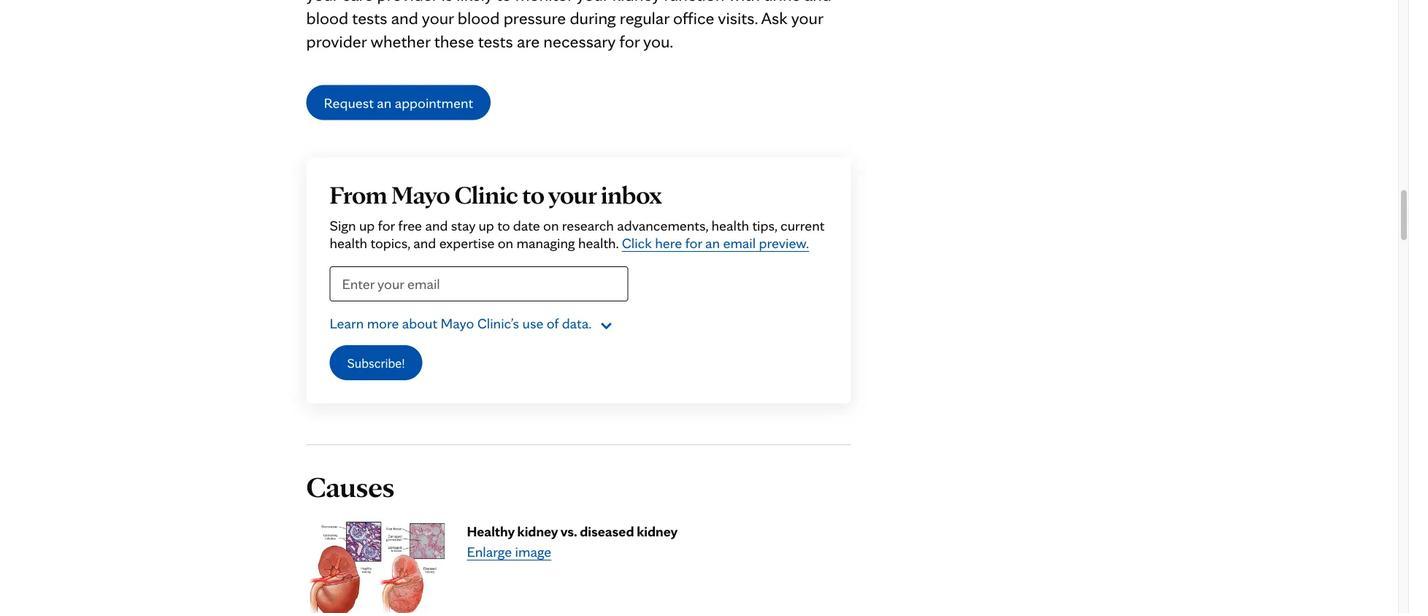 Task type: locate. For each thing, give the bounding box(es) containing it.
clinic's
[[478, 315, 520, 332]]

managing
[[517, 235, 575, 252]]

sign up for free and stay up to date on research advancements, health tips, current health topics, and expertise on managing health.
[[330, 217, 825, 252]]

image
[[515, 544, 552, 561]]

health left tips,
[[712, 217, 750, 235]]

1 horizontal spatial health
[[712, 217, 750, 235]]

subscribe! button
[[330, 346, 423, 381]]

an
[[377, 94, 392, 111], [706, 235, 720, 252]]

from
[[330, 179, 388, 210]]

0 horizontal spatial to
[[498, 217, 510, 235]]

0 horizontal spatial on
[[498, 235, 514, 252]]

to
[[523, 179, 545, 210], [498, 217, 510, 235]]

healthy
[[467, 523, 515, 541]]

stay
[[451, 217, 476, 235]]

0 horizontal spatial kidney
[[518, 523, 558, 541]]

current
[[781, 217, 825, 235]]

0 vertical spatial to
[[523, 179, 545, 210]]

1 horizontal spatial kidney
[[637, 523, 678, 541]]

learn
[[330, 315, 364, 332]]

1 vertical spatial an
[[706, 235, 720, 252]]

up
[[359, 217, 375, 235], [479, 217, 494, 235]]

click here for an email preview.
[[622, 235, 810, 252]]

to left the date
[[498, 217, 510, 235]]

1 horizontal spatial an
[[706, 235, 720, 252]]

topics,
[[371, 235, 411, 252]]

for right here
[[686, 235, 703, 252]]

0 vertical spatial an
[[377, 94, 392, 111]]

advancements,
[[617, 217, 709, 235]]

mayo up free
[[392, 179, 451, 210]]

mayo inside dropdown button
[[441, 315, 474, 332]]

research
[[562, 217, 614, 235]]

expertise
[[440, 235, 495, 252]]

1 vertical spatial mayo
[[441, 315, 474, 332]]

0 horizontal spatial up
[[359, 217, 375, 235]]

for
[[378, 217, 395, 235], [686, 235, 703, 252]]

an right request
[[377, 94, 392, 111]]

to up the date
[[523, 179, 545, 210]]

and right free
[[425, 217, 448, 235]]

1 up from the left
[[359, 217, 375, 235]]

health
[[712, 217, 750, 235], [330, 235, 368, 252]]

mayo
[[392, 179, 451, 210], [441, 315, 474, 332]]

preview.
[[759, 235, 810, 252]]

date
[[513, 217, 540, 235]]

up right stay at the left
[[479, 217, 494, 235]]

0 horizontal spatial an
[[377, 94, 392, 111]]

subscribe!
[[347, 355, 405, 371]]

for inside sign up for free and stay up to date on research advancements, health tips, current health topics, and expertise on managing health.
[[378, 217, 395, 235]]

tips,
[[753, 217, 778, 235]]

here
[[655, 235, 682, 252]]

on right expertise
[[498, 235, 514, 252]]

clinic
[[455, 179, 518, 210]]

kidney
[[518, 523, 558, 541], [637, 523, 678, 541]]

on right the date
[[544, 217, 559, 235]]

up right sign
[[359, 217, 375, 235]]

0 horizontal spatial for
[[378, 217, 395, 235]]

mayo right about
[[441, 315, 474, 332]]

kidney right diseased
[[637, 523, 678, 541]]

kidney up image
[[518, 523, 558, 541]]

learn more about mayo clinic's use of data. button
[[330, 313, 828, 334]]

1 horizontal spatial for
[[686, 235, 703, 252]]

health left topics,
[[330, 235, 368, 252]]

and
[[425, 217, 448, 235], [414, 235, 436, 252]]

1 horizontal spatial up
[[479, 217, 494, 235]]

an left the email
[[706, 235, 720, 252]]

use
[[523, 315, 544, 332]]

on
[[544, 217, 559, 235], [498, 235, 514, 252]]

1 vertical spatial to
[[498, 217, 510, 235]]

for left free
[[378, 217, 395, 235]]



Task type: describe. For each thing, give the bounding box(es) containing it.
data.
[[562, 315, 592, 332]]

health.
[[579, 235, 619, 252]]

2 up from the left
[[479, 217, 494, 235]]

diseased
[[580, 523, 634, 541]]

free
[[398, 217, 422, 235]]

and right topics,
[[414, 235, 436, 252]]

causes
[[306, 469, 395, 504]]

a healthy kidney and a diseased kidney image
[[306, 522, 450, 614]]

more
[[367, 315, 399, 332]]

learn more about mayo clinic's use of data.
[[330, 315, 592, 332]]

about
[[402, 315, 438, 332]]

to inside sign up for free and stay up to date on research advancements, health tips, current health topics, and expertise on managing health.
[[498, 217, 510, 235]]

enlarge
[[467, 544, 512, 561]]

healthy kidney vs. diseased kidney enlarge image
[[467, 523, 678, 561]]

sign
[[330, 217, 356, 235]]

0 vertical spatial mayo
[[392, 179, 451, 210]]

click here for an email preview. link
[[622, 235, 810, 252]]

your
[[549, 179, 597, 210]]

request an appointment link
[[306, 85, 491, 120]]

inbox
[[601, 179, 662, 210]]

1 horizontal spatial to
[[523, 179, 545, 210]]

1 horizontal spatial on
[[544, 217, 559, 235]]

for for here
[[686, 235, 703, 252]]

2 kidney from the left
[[637, 523, 678, 541]]

click
[[622, 235, 652, 252]]

1 kidney from the left
[[518, 523, 558, 541]]

0 horizontal spatial health
[[330, 235, 368, 252]]

of
[[547, 315, 559, 332]]

from mayo clinic to your inbox
[[330, 179, 662, 210]]

for for up
[[378, 217, 395, 235]]

request
[[324, 94, 374, 111]]

email
[[724, 235, 756, 252]]

appointment
[[395, 94, 473, 111]]

vs.
[[561, 523, 577, 541]]

request an appointment
[[324, 94, 473, 111]]

Enter your email email field
[[330, 267, 629, 302]]



Task type: vqa. For each thing, say whether or not it's contained in the screenshot.
Symptoms corresponding to Symptoms & causes
no



